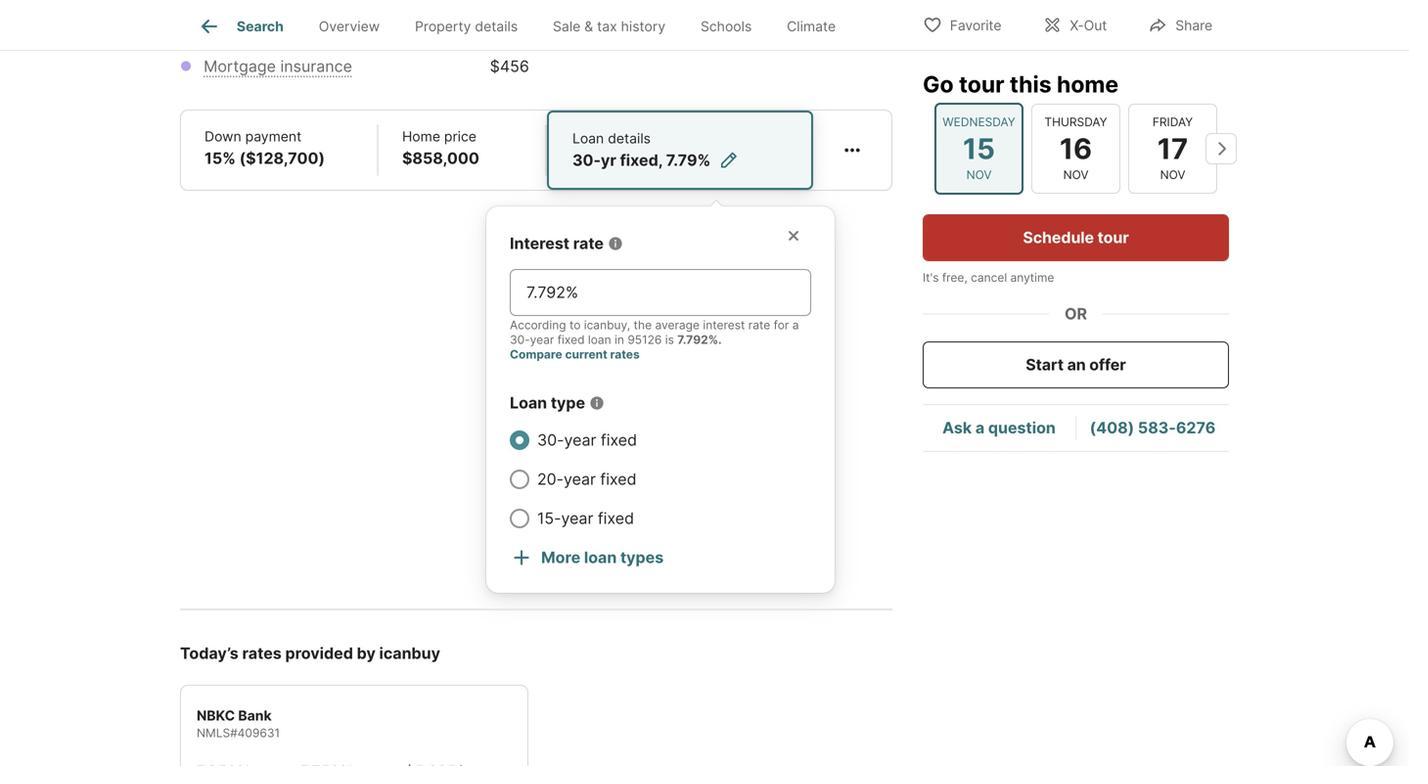 Task type: vqa. For each thing, say whether or not it's contained in the screenshot.
Start an offer button
yes



Task type: describe. For each thing, give the bounding box(es) containing it.
20-year fixed radio
[[510, 470, 530, 489]]

year for 30-
[[564, 431, 597, 450]]

loan type
[[510, 393, 586, 413]]

interest
[[510, 234, 570, 253]]

friday
[[1153, 115, 1194, 129]]

favorite button
[[906, 4, 1019, 45]]

year for 15-
[[561, 509, 594, 528]]

yr
[[601, 151, 617, 170]]

payment
[[245, 128, 302, 145]]

95126
[[628, 333, 662, 347]]

20-year fixed
[[537, 470, 637, 489]]

in
[[615, 333, 625, 347]]

current
[[565, 347, 608, 362]]

compare
[[510, 347, 563, 362]]

type
[[551, 393, 586, 413]]

tab list containing search
[[180, 0, 869, 50]]

20-
[[537, 470, 564, 489]]

question
[[989, 418, 1056, 438]]

0 vertical spatial rate
[[573, 234, 604, 253]]

tax
[[597, 18, 617, 35]]

hoa dues
[[204, 18, 278, 37]]

nbkc bank nmls# 409631
[[197, 708, 280, 741]]

15-year fixed
[[537, 509, 634, 528]]

(408) 583-6276 link
[[1090, 418, 1216, 438]]

schools tab
[[683, 3, 770, 50]]

provided
[[285, 644, 353, 663]]

loan details
[[573, 130, 651, 147]]

home price $858,000
[[402, 128, 480, 168]]

$456
[[490, 57, 530, 76]]

fixed for 20-year fixed
[[601, 470, 637, 489]]

interest rate
[[510, 234, 604, 253]]

today's rates provided by icanbuy
[[180, 644, 441, 663]]

insurance for homeowners insurance
[[669, 18, 741, 37]]

(408)
[[1090, 418, 1135, 438]]

ask
[[943, 418, 972, 438]]

30- inside according to icanbuy, the average interest rate for a 30-year fixed loan in 95126 is 7.792 %. compare current rates
[[510, 333, 530, 347]]

share button
[[1132, 4, 1230, 45]]

it's
[[923, 271, 939, 285]]

an
[[1068, 355, 1086, 374]]

friday 17 nov
[[1153, 115, 1194, 182]]

down payment 15% ($128,700)
[[205, 128, 325, 168]]

schools
[[701, 18, 752, 35]]

schedule
[[1023, 228, 1095, 247]]

nmls#
[[197, 726, 238, 741]]

share
[[1176, 17, 1213, 34]]

mortgage insurance
[[204, 57, 352, 76]]

start
[[1026, 355, 1064, 374]]

17
[[1158, 131, 1189, 166]]

climate
[[787, 18, 836, 35]]

1 horizontal spatial a
[[976, 418, 985, 438]]

wednesday
[[943, 115, 1016, 129]]

15
[[963, 131, 996, 166]]

according to icanbuy, the average interest rate for a 30-year fixed loan in 95126 is 7.792 %. compare current rates
[[510, 318, 799, 362]]

loan for loan type
[[510, 393, 547, 413]]

anytime
[[1011, 271, 1055, 285]]

loan for loan details
[[573, 130, 604, 147]]

30- for 30-year fixed
[[537, 431, 564, 450]]

this
[[1010, 70, 1052, 98]]

for
[[774, 318, 789, 332]]

interest
[[703, 318, 745, 332]]

loan inside according to icanbuy, the average interest rate for a 30-year fixed loan in 95126 is 7.792 %. compare current rates
[[588, 333, 612, 347]]

tour for schedule
[[1098, 228, 1129, 247]]

30-year fixed
[[537, 431, 637, 450]]

compare current rates link
[[510, 347, 640, 362]]

ask a question
[[943, 418, 1056, 438]]

30-yr fixed, 7.79%
[[573, 151, 711, 170]]

today's
[[180, 644, 239, 663]]

out
[[1084, 17, 1108, 34]]

schedule tour
[[1023, 228, 1129, 247]]

year for 20-
[[564, 470, 596, 489]]

thursday
[[1045, 115, 1108, 129]]

nov for 17
[[1161, 168, 1186, 182]]



Task type: locate. For each thing, give the bounding box(es) containing it.
details up $456
[[475, 18, 518, 35]]

nov down 17 at the right
[[1161, 168, 1186, 182]]

30- for 30-yr fixed, 7.79%
[[573, 151, 601, 170]]

1 vertical spatial loan
[[584, 548, 617, 567]]

($128,700)
[[239, 149, 325, 168]]

2 horizontal spatial 30-
[[573, 151, 601, 170]]

rate inside according to icanbuy, the average interest rate for a 30-year fixed loan in 95126 is 7.792 %. compare current rates
[[749, 318, 771, 332]]

by
[[357, 644, 376, 663]]

0 vertical spatial 30-
[[573, 151, 601, 170]]

wednesday 15 nov
[[943, 115, 1016, 182]]

1 horizontal spatial tour
[[1098, 228, 1129, 247]]

0 horizontal spatial insurance
[[280, 57, 352, 76]]

a inside according to icanbuy, the average interest rate for a 30-year fixed loan in 95126 is 7.792 %. compare current rates
[[793, 318, 799, 332]]

30- down the loan details
[[573, 151, 601, 170]]

fixed for 15-year fixed
[[598, 509, 634, 528]]

1 horizontal spatial 30-
[[537, 431, 564, 450]]

property details tab
[[398, 3, 536, 50]]

0 horizontal spatial loan
[[510, 393, 547, 413]]

cancel
[[971, 271, 1008, 285]]

sale & tax history tab
[[536, 3, 683, 50]]

tooltip
[[487, 191, 1199, 593]]

sale
[[553, 18, 581, 35]]

thursday 16 nov
[[1045, 115, 1108, 182]]

a
[[793, 318, 799, 332], [976, 418, 985, 438]]

30-year fixed radio
[[510, 431, 530, 450]]

property details
[[415, 18, 518, 35]]

property
[[415, 18, 471, 35]]

rates inside according to icanbuy, the average interest rate for a 30-year fixed loan in 95126 is 7.792 %. compare current rates
[[610, 347, 640, 362]]

1 horizontal spatial loan
[[573, 130, 604, 147]]

409631
[[238, 726, 280, 741]]

hoa
[[204, 18, 237, 37]]

year down 20-year fixed
[[561, 509, 594, 528]]

mortgage insurance link
[[204, 57, 352, 76]]

sale & tax history
[[553, 18, 666, 35]]

0 vertical spatial tour
[[959, 70, 1005, 98]]

search
[[237, 18, 284, 35]]

homeowners insurance
[[567, 18, 741, 37]]

7.792
[[678, 333, 709, 347]]

1 horizontal spatial rates
[[610, 347, 640, 362]]

0 horizontal spatial rate
[[573, 234, 604, 253]]

year
[[530, 333, 554, 347], [564, 431, 597, 450], [564, 470, 596, 489], [561, 509, 594, 528]]

6276
[[1177, 418, 1216, 438]]

or
[[1065, 304, 1088, 324]]

details for loan details
[[608, 130, 651, 147]]

0 horizontal spatial details
[[475, 18, 518, 35]]

more loan types
[[541, 548, 664, 567]]

year down 'according'
[[530, 333, 554, 347]]

tour right schedule
[[1098, 228, 1129, 247]]

nbkc
[[197, 708, 235, 724]]

loan up yr
[[573, 130, 604, 147]]

none text field inside tooltip
[[527, 281, 795, 304]]

details
[[475, 18, 518, 35], [608, 130, 651, 147]]

details up fixed,
[[608, 130, 651, 147]]

x-out
[[1070, 17, 1108, 34]]

tour up wednesday
[[959, 70, 1005, 98]]

loan down icanbuy,
[[588, 333, 612, 347]]

x-out button
[[1026, 4, 1124, 45]]

16
[[1060, 131, 1093, 166]]

rates right 'today's'
[[242, 644, 282, 663]]

fixed for 30-year fixed
[[601, 431, 637, 450]]

ask a question link
[[943, 418, 1056, 438]]

0 vertical spatial loan
[[588, 333, 612, 347]]

go
[[923, 70, 954, 98]]

history
[[621, 18, 666, 35]]

to
[[570, 318, 581, 332]]

1 vertical spatial rate
[[749, 318, 771, 332]]

x-
[[1070, 17, 1084, 34]]

year up 15-year fixed
[[564, 470, 596, 489]]

loan right more
[[584, 548, 617, 567]]

rate right interest
[[573, 234, 604, 253]]

2 nov from the left
[[1064, 168, 1089, 182]]

fixed up the more loan types
[[598, 509, 634, 528]]

loan up 30-year fixed radio
[[510, 393, 547, 413]]

0 horizontal spatial tour
[[959, 70, 1005, 98]]

0 horizontal spatial nov
[[967, 168, 992, 182]]

details inside tab
[[475, 18, 518, 35]]

nov down 16
[[1064, 168, 1089, 182]]

schedule tour button
[[923, 214, 1230, 261]]

mortgage
[[204, 57, 276, 76]]

30-
[[573, 151, 601, 170], [510, 333, 530, 347], [537, 431, 564, 450]]

favorite
[[950, 17, 1002, 34]]

according
[[510, 318, 566, 332]]

1 vertical spatial loan
[[510, 393, 547, 413]]

0 horizontal spatial a
[[793, 318, 799, 332]]

homeowners insurance link
[[567, 18, 741, 37]]

0 vertical spatial insurance
[[669, 18, 741, 37]]

3 nov from the left
[[1161, 168, 1186, 182]]

2 vertical spatial 30-
[[537, 431, 564, 450]]

start an offer
[[1026, 355, 1127, 374]]

year inside according to icanbuy, the average interest rate for a 30-year fixed loan in 95126 is 7.792 %. compare current rates
[[530, 333, 554, 347]]

0 vertical spatial loan
[[573, 130, 604, 147]]

year down the type
[[564, 431, 597, 450]]

rate left the for
[[749, 318, 771, 332]]

tab list
[[180, 0, 869, 50]]

$858,000
[[402, 149, 480, 168]]

start an offer button
[[923, 342, 1230, 389]]

a right the for
[[793, 318, 799, 332]]

a right "ask"
[[976, 418, 985, 438]]

15-
[[537, 509, 561, 528]]

0 vertical spatial a
[[793, 318, 799, 332]]

search link
[[198, 15, 284, 38]]

0 horizontal spatial 30-
[[510, 333, 530, 347]]

nov for 16
[[1064, 168, 1089, 182]]

0 vertical spatial rates
[[610, 347, 640, 362]]

home
[[402, 128, 441, 145]]

None text field
[[527, 281, 795, 304]]

1 vertical spatial insurance
[[280, 57, 352, 76]]

1 horizontal spatial details
[[608, 130, 651, 147]]

$535
[[490, 18, 530, 37]]

go tour this home
[[923, 70, 1119, 98]]

1 vertical spatial a
[[976, 418, 985, 438]]

0 horizontal spatial rates
[[242, 644, 282, 663]]

average
[[655, 318, 700, 332]]

fixed,
[[620, 151, 663, 170]]

nov for 15
[[967, 168, 992, 182]]

icanbuy,
[[584, 318, 631, 332]]

1 vertical spatial rates
[[242, 644, 282, 663]]

loan inside tooltip
[[510, 393, 547, 413]]

price
[[444, 128, 477, 145]]

fixed inside according to icanbuy, the average interest rate for a 30-year fixed loan in 95126 is 7.792 %. compare current rates
[[558, 333, 585, 347]]

next image
[[1206, 133, 1237, 164]]

overview
[[319, 18, 380, 35]]

loan
[[573, 130, 604, 147], [510, 393, 547, 413]]

insurance down "overview" tab
[[280, 57, 352, 76]]

1 horizontal spatial nov
[[1064, 168, 1089, 182]]

%.
[[709, 333, 722, 347]]

nov down 15
[[967, 168, 992, 182]]

tooltip containing interest rate
[[487, 191, 1199, 593]]

tour for go
[[959, 70, 1005, 98]]

dues
[[242, 18, 278, 37]]

nov inside wednesday 15 nov
[[967, 168, 992, 182]]

insurance for mortgage insurance
[[280, 57, 352, 76]]

icanbuy
[[379, 644, 441, 663]]

insurance right history
[[669, 18, 741, 37]]

&
[[585, 18, 593, 35]]

30- right 30-year fixed radio
[[537, 431, 564, 450]]

583-
[[1138, 418, 1177, 438]]

1 horizontal spatial rate
[[749, 318, 771, 332]]

loan
[[588, 333, 612, 347], [584, 548, 617, 567]]

1 vertical spatial details
[[608, 130, 651, 147]]

tour inside button
[[1098, 228, 1129, 247]]

1 nov from the left
[[967, 168, 992, 182]]

2 horizontal spatial nov
[[1161, 168, 1186, 182]]

climate tab
[[770, 3, 854, 50]]

None button
[[935, 103, 1024, 195], [1032, 104, 1121, 194], [1129, 104, 1218, 194], [935, 103, 1024, 195], [1032, 104, 1121, 194], [1129, 104, 1218, 194]]

fixed
[[558, 333, 585, 347], [601, 431, 637, 450], [601, 470, 637, 489], [598, 509, 634, 528]]

nov inside thursday 16 nov
[[1064, 168, 1089, 182]]

nov
[[967, 168, 992, 182], [1064, 168, 1089, 182], [1161, 168, 1186, 182]]

1 horizontal spatial insurance
[[669, 18, 741, 37]]

1 vertical spatial tour
[[1098, 228, 1129, 247]]

offer
[[1090, 355, 1127, 374]]

hoa dues link
[[204, 18, 278, 37]]

overview tab
[[301, 3, 398, 50]]

fixed down 30-year fixed
[[601, 470, 637, 489]]

fixed up 20-year fixed
[[601, 431, 637, 450]]

15-year fixed radio
[[510, 509, 530, 529]]

is
[[666, 333, 674, 347]]

7.79%
[[666, 151, 711, 170]]

nov inside friday 17 nov
[[1161, 168, 1186, 182]]

down
[[205, 128, 242, 145]]

details for property details
[[475, 18, 518, 35]]

1 vertical spatial 30-
[[510, 333, 530, 347]]

30- up compare
[[510, 333, 530, 347]]

0 vertical spatial details
[[475, 18, 518, 35]]

fixed up compare current rates link
[[558, 333, 585, 347]]

free,
[[943, 271, 968, 285]]

15%
[[205, 149, 236, 168]]

bank
[[238, 708, 272, 724]]

tour
[[959, 70, 1005, 98], [1098, 228, 1129, 247]]

rates
[[610, 347, 640, 362], [242, 644, 282, 663]]

rates down 'in'
[[610, 347, 640, 362]]

(408) 583-6276
[[1090, 418, 1216, 438]]

more
[[541, 548, 581, 567]]



